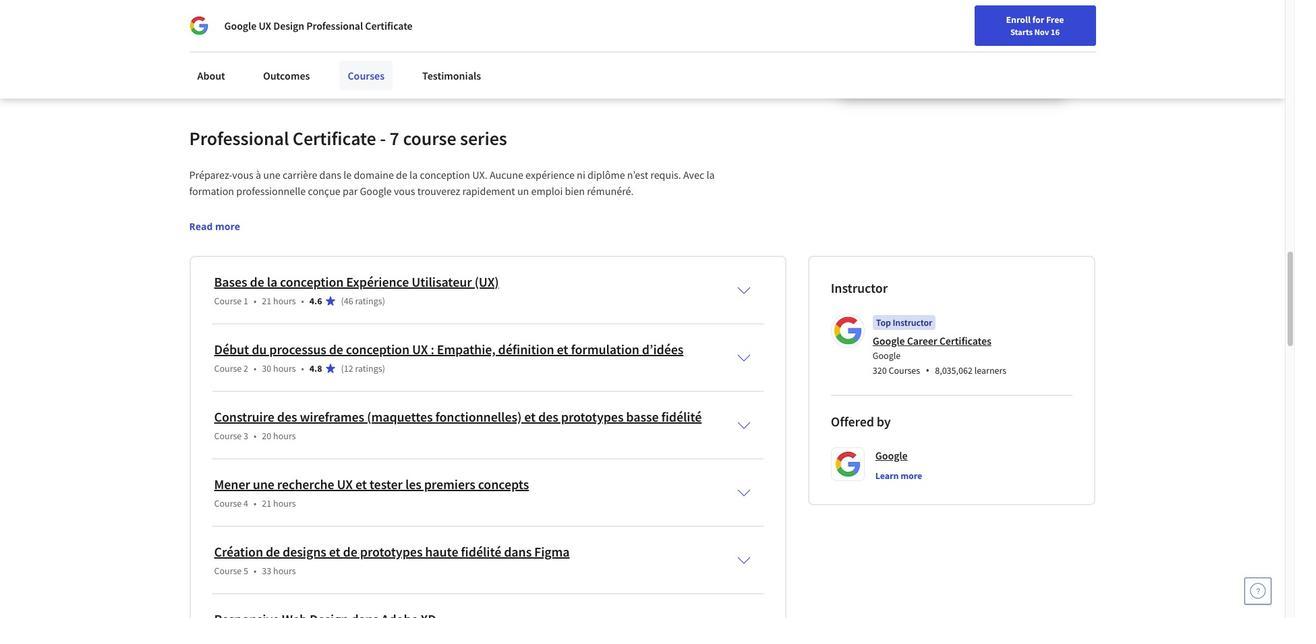 Task type: vqa. For each thing, say whether or not it's contained in the screenshot.
bottommost "prototypes"
yes



Task type: locate. For each thing, give the bounding box(es) containing it.
about link
[[189, 61, 233, 90]]

courses
[[348, 69, 385, 82], [889, 364, 921, 377]]

google career certificates image
[[833, 316, 863, 346]]

dans left figma
[[504, 543, 532, 560]]

2 ratings from the top
[[355, 362, 382, 375]]

0 vertical spatial ratings
[[355, 295, 382, 307]]

3 course from the top
[[214, 430, 242, 442]]

21 inside mener une recherche ux et tester les premiers concepts course 4 • 21 hours
[[262, 497, 271, 510]]

offered
[[831, 413, 875, 430]]

dans inside création de designs et de prototypes haute fidélité dans figma course 5 • 33 hours
[[504, 543, 532, 560]]

( down bases de la conception expérience utilisateur (ux) link
[[341, 295, 344, 307]]

conçue
[[308, 184, 341, 198]]

création
[[214, 543, 263, 560]]

fidélité right 'haute'
[[461, 543, 502, 560]]

0 vertical spatial 21
[[262, 295, 271, 307]]

0 vertical spatial career
[[970, 16, 996, 28]]

career for new
[[970, 16, 996, 28]]

career for google
[[908, 334, 938, 348]]

career right new
[[970, 16, 996, 28]]

add this credential to your linkedin profile, resume, or cv share it on social media and in your performance review
[[212, 26, 471, 56]]

premiers
[[424, 476, 476, 493]]

30
[[262, 362, 271, 375]]

1 vertical spatial courses
[[889, 364, 921, 377]]

0 vertical spatial prototypes
[[561, 408, 624, 425]]

5 course from the top
[[214, 565, 242, 577]]

1 vertical spatial professional
[[189, 126, 289, 150]]

more right read
[[215, 220, 240, 233]]

1 horizontal spatial your
[[352, 42, 372, 56]]

à
[[256, 168, 261, 181]]

0 horizontal spatial courses
[[348, 69, 385, 82]]

your right the in
[[352, 42, 372, 56]]

2 ) from the top
[[382, 362, 385, 375]]

) down expérience
[[382, 295, 385, 307]]

) right 12 at the left of page
[[382, 362, 385, 375]]

vous left the à
[[232, 168, 254, 181]]

5 hours from the top
[[273, 565, 296, 577]]

professional up "and"
[[307, 19, 363, 32]]

0 horizontal spatial la
[[267, 273, 278, 290]]

( 46 ratings )
[[341, 295, 385, 307]]

opens in a new tab image
[[254, 407, 265, 418]]

n'est
[[628, 168, 649, 181]]

une
[[263, 168, 281, 181], [253, 476, 275, 493]]

professional up the à
[[189, 126, 289, 150]]

more
[[215, 220, 240, 233], [901, 470, 923, 482]]

création de designs et de prototypes haute fidélité dans figma link
[[214, 543, 570, 560]]

0 horizontal spatial more
[[215, 220, 240, 233]]

ratings right 12 at the left of page
[[355, 362, 382, 375]]

1 horizontal spatial professional
[[307, 19, 363, 32]]

ratings right 46
[[355, 295, 382, 307]]

ux left :
[[412, 341, 428, 358]]

design
[[274, 19, 304, 32]]

• right 3
[[254, 430, 257, 442]]

0 horizontal spatial vous
[[232, 168, 254, 181]]

hours left 4.6
[[273, 295, 296, 307]]

) for expérience
[[382, 295, 385, 307]]

instructor up google career certificates link
[[893, 316, 933, 329]]

1 vertical spatial instructor
[[893, 316, 933, 329]]

• right 2 at the left bottom of page
[[254, 362, 257, 375]]

tester
[[370, 476, 403, 493]]

0 vertical spatial conception
[[420, 168, 470, 181]]

diplôme
[[588, 168, 625, 181]]

0 vertical spatial dans
[[320, 168, 342, 181]]

3 hours from the top
[[273, 430, 296, 442]]

cv
[[459, 26, 471, 40]]

0 horizontal spatial dans
[[320, 168, 342, 181]]

0 vertical spatial une
[[263, 168, 281, 181]]

la up course 1 • 21 hours •
[[267, 273, 278, 290]]

certificate up performance
[[365, 19, 413, 32]]

for
[[1033, 13, 1045, 26]]

conception up 4.6
[[280, 273, 344, 290]]

une inside the préparez-vous à une carrière dans le domaine de la conception ux. aucune expérience ni diplôme n'est requis. avec la formation professionnelle conçue par google vous trouverez rapidement un emploi bien rémunéré.
[[263, 168, 281, 181]]

7
[[390, 126, 399, 150]]

dans left the le
[[320, 168, 342, 181]]

courses link
[[340, 61, 393, 90]]

aucune
[[490, 168, 524, 181]]

et left tester
[[356, 476, 367, 493]]

0 vertical spatial )
[[382, 295, 385, 307]]

0 vertical spatial professional
[[307, 19, 363, 32]]

de inside the préparez-vous à une carrière dans le domaine de la conception ux. aucune expérience ni diplôme n'est requis. avec la formation professionnelle conçue par google vous trouverez rapidement un emploi bien rémunéré.
[[396, 168, 408, 181]]

1 ratings from the top
[[355, 295, 382, 307]]

and
[[322, 42, 339, 56]]

0 vertical spatial courses
[[348, 69, 385, 82]]

courses inside top instructor google career certificates google 320 courses • 8,035,062 learners
[[889, 364, 921, 377]]

fidélité
[[662, 408, 702, 425], [461, 543, 502, 560]]

hours right 20
[[273, 430, 296, 442]]

0 horizontal spatial instructor
[[831, 279, 888, 296]]

ux right recherche
[[337, 476, 353, 493]]

hours right 33
[[273, 565, 296, 577]]

empathie,
[[437, 341, 496, 358]]

english button
[[1002, 0, 1084, 44]]

2 horizontal spatial ux
[[412, 341, 428, 358]]

1 horizontal spatial instructor
[[893, 316, 933, 329]]

dans
[[320, 168, 342, 181], [504, 543, 532, 560]]

read more button
[[189, 219, 240, 233]]

1 21 from the top
[[262, 295, 271, 307]]

fidélité right basse
[[662, 408, 702, 425]]

4.8
[[310, 362, 322, 375]]

1 vertical spatial more
[[901, 470, 923, 482]]

1 horizontal spatial prototypes
[[561, 408, 624, 425]]

trouverez
[[418, 184, 460, 198]]

review
[[435, 42, 465, 56]]

ux
[[259, 19, 271, 32], [412, 341, 428, 358], [337, 476, 353, 493]]

certificate up the le
[[293, 126, 376, 150]]

préparez-vous à une carrière dans le domaine de la conception ux. aucune expérience ni diplôme n'est requis. avec la formation professionnelle conçue par google vous trouverez rapidement un emploi bien rémunéré.
[[189, 168, 717, 198]]

prototypes
[[561, 408, 624, 425], [360, 543, 423, 560]]

prototypes left 'haute'
[[360, 543, 423, 560]]

2 horizontal spatial your
[[930, 16, 948, 28]]

• left the 8,035,062 at the bottom right
[[926, 363, 930, 378]]

• right 4
[[254, 497, 257, 510]]

media
[[291, 42, 320, 56]]

english
[[1027, 15, 1060, 29]]

1 horizontal spatial career
[[970, 16, 996, 28]]

de up course 1 • 21 hours •
[[250, 273, 264, 290]]

et inside mener une recherche ux et tester les premiers concepts course 4 • 21 hours
[[356, 476, 367, 493]]

prototypes inside construire des wireframes (maquettes fonctionnelles) et des prototypes basse fidélité course 3 • 20 hours
[[561, 408, 624, 425]]

et inside création de designs et de prototypes haute fidélité dans figma course 5 • 33 hours
[[329, 543, 341, 560]]

course
[[403, 126, 457, 150]]

1 horizontal spatial fidélité
[[662, 408, 702, 425]]

la up trouverez
[[410, 168, 418, 181]]

1 horizontal spatial des
[[539, 408, 559, 425]]

domaine
[[354, 168, 394, 181]]

2 vertical spatial ux
[[337, 476, 353, 493]]

(
[[341, 295, 344, 307], [341, 362, 344, 375]]

hours
[[273, 295, 296, 307], [273, 362, 296, 375], [273, 430, 296, 442], [273, 497, 296, 510], [273, 565, 296, 577]]

12
[[344, 362, 353, 375]]

ux.
[[473, 168, 488, 181]]

0 horizontal spatial des
[[277, 408, 297, 425]]

1 horizontal spatial dans
[[504, 543, 532, 560]]

1 horizontal spatial ux
[[337, 476, 353, 493]]

4 course from the top
[[214, 497, 242, 510]]

instructor up 'top'
[[831, 279, 888, 296]]

professionnelle
[[236, 184, 306, 198]]

et right designs
[[329, 543, 341, 560]]

1 vertical spatial vous
[[394, 184, 415, 198]]

21 right 4
[[262, 497, 271, 510]]

vous left trouverez
[[394, 184, 415, 198]]

1 vertical spatial )
[[382, 362, 385, 375]]

4
[[244, 497, 248, 510]]

hours down recherche
[[273, 497, 296, 510]]

1 vertical spatial ratings
[[355, 362, 382, 375]]

1 vertical spatial fidélité
[[461, 543, 502, 560]]

course left 5
[[214, 565, 242, 577]]

( for conception
[[341, 295, 344, 307]]

0 vertical spatial ux
[[259, 19, 271, 32]]

1 horizontal spatial la
[[410, 168, 418, 181]]

)
[[382, 295, 385, 307], [382, 362, 385, 375]]

formation
[[189, 184, 234, 198]]

33
[[262, 565, 271, 577]]

in
[[341, 42, 350, 56]]

certificates
[[940, 334, 992, 348]]

0 horizontal spatial prototypes
[[360, 543, 423, 560]]

find
[[911, 16, 928, 28]]

0 vertical spatial fidélité
[[662, 408, 702, 425]]

et right fonctionnelles)
[[525, 408, 536, 425]]

d'idées
[[642, 341, 684, 358]]

la right avec
[[707, 168, 715, 181]]

your right to
[[310, 26, 331, 40]]

1 vertical spatial conception
[[280, 273, 344, 290]]

conception up ( 12 ratings )
[[346, 341, 410, 358]]

2
[[244, 362, 248, 375]]

None search field
[[192, 8, 516, 35]]

construire des wireframes (maquettes fonctionnelles) et des prototypes basse fidélité course 3 • 20 hours
[[214, 408, 702, 442]]

1 des from the left
[[277, 408, 297, 425]]

conception inside the préparez-vous à une carrière dans le domaine de la conception ux. aucune expérience ni diplôme n'est requis. avec la formation professionnelle conçue par google vous trouverez rapidement un emploi bien rémunéré.
[[420, 168, 470, 181]]

1 vertical spatial (
[[341, 362, 344, 375]]

( right 4.8
[[341, 362, 344, 375]]

course left the 1
[[214, 295, 242, 307]]

20
[[262, 430, 271, 442]]

carrière
[[283, 168, 317, 181]]

course left 3
[[214, 430, 242, 442]]

création de designs et de prototypes haute fidélité dans figma course 5 • 33 hours
[[214, 543, 570, 577]]

1 vertical spatial prototypes
[[360, 543, 423, 560]]

une right the à
[[263, 168, 281, 181]]

1 vertical spatial 21
[[262, 497, 271, 510]]

courses down the in
[[348, 69, 385, 82]]

4 hours from the top
[[273, 497, 296, 510]]

de
[[396, 168, 408, 181], [250, 273, 264, 290], [329, 341, 343, 358], [266, 543, 280, 560], [343, 543, 358, 560]]

2 21 from the top
[[262, 497, 271, 510]]

conception up trouverez
[[420, 168, 470, 181]]

21 right the 1
[[262, 295, 271, 307]]

your right find
[[930, 16, 948, 28]]

ux left design
[[259, 19, 271, 32]]

0 vertical spatial (
[[341, 295, 344, 307]]

linkedin
[[333, 26, 372, 40]]

1 ) from the top
[[382, 295, 385, 307]]

course left 2 at the left bottom of page
[[214, 362, 242, 375]]

2 ( from the top
[[341, 362, 344, 375]]

2 horizontal spatial conception
[[420, 168, 470, 181]]

0 horizontal spatial conception
[[280, 273, 344, 290]]

1 horizontal spatial conception
[[346, 341, 410, 358]]

0 horizontal spatial ux
[[259, 19, 271, 32]]

avec
[[684, 168, 705, 181]]

top instructor google career certificates google 320 courses • 8,035,062 learners
[[873, 316, 1007, 378]]

de right designs
[[343, 543, 358, 560]]

google down domaine
[[360, 184, 392, 198]]

( 12 ratings )
[[341, 362, 385, 375]]

une right the mener
[[253, 476, 275, 493]]

• right 5
[[254, 565, 257, 577]]

career inside top instructor google career certificates google 320 courses • 8,035,062 learners
[[908, 334, 938, 348]]

0 horizontal spatial fidélité
[[461, 543, 502, 560]]

bases de la conception expérience utilisateur (ux) link
[[214, 273, 499, 290]]

0 horizontal spatial career
[[908, 334, 938, 348]]

google inside the préparez-vous à une carrière dans le domaine de la conception ux. aucune expérience ni diplôme n'est requis. avec la formation professionnelle conçue par google vous trouverez rapidement un emploi bien rémunéré.
[[360, 184, 392, 198]]

your
[[930, 16, 948, 28], [310, 26, 331, 40], [352, 42, 372, 56]]

0 horizontal spatial professional
[[189, 126, 289, 150]]

1 horizontal spatial more
[[901, 470, 923, 482]]

de right domaine
[[396, 168, 408, 181]]

on
[[249, 42, 261, 56]]

4.6
[[310, 295, 322, 307]]

hours right 30
[[273, 362, 296, 375]]

find your new career
[[911, 16, 996, 28]]

career left certificates in the right of the page
[[908, 334, 938, 348]]

about
[[197, 69, 225, 82]]

google
[[224, 19, 257, 32], [360, 184, 392, 198], [873, 334, 905, 348], [873, 350, 901, 362], [876, 449, 908, 462]]

more right learn
[[901, 470, 923, 482]]

0 vertical spatial more
[[215, 220, 240, 233]]

google down 'top'
[[873, 334, 905, 348]]

•
[[254, 295, 257, 307], [301, 295, 304, 307], [254, 362, 257, 375], [301, 362, 304, 375], [926, 363, 930, 378], [254, 430, 257, 442], [254, 497, 257, 510], [254, 565, 257, 577]]

de up ( 12 ratings )
[[329, 341, 343, 358]]

1 vertical spatial career
[[908, 334, 938, 348]]

et right définition
[[557, 341, 569, 358]]

instructor
[[831, 279, 888, 296], [893, 316, 933, 329]]

1 horizontal spatial courses
[[889, 364, 921, 377]]

ratings for expérience
[[355, 295, 382, 307]]

1 vertical spatial une
[[253, 476, 275, 493]]

prototypes left basse
[[561, 408, 624, 425]]

1 ( from the top
[[341, 295, 344, 307]]

processus
[[269, 341, 326, 358]]

hours inside mener une recherche ux et tester les premiers concepts course 4 • 21 hours
[[273, 497, 296, 510]]

courses right 320
[[889, 364, 921, 377]]

course left 4
[[214, 497, 242, 510]]

1 vertical spatial dans
[[504, 543, 532, 560]]

16
[[1051, 26, 1060, 37]]

google up learn
[[876, 449, 908, 462]]

help center image
[[1251, 583, 1267, 599]]



Task type: describe. For each thing, give the bounding box(es) containing it.
de up 33
[[266, 543, 280, 560]]

préparez-
[[189, 168, 232, 181]]

• right the 1
[[254, 295, 257, 307]]

construire
[[214, 408, 275, 425]]

• left 4.8
[[301, 362, 304, 375]]

et inside construire des wireframes (maquettes fonctionnelles) et des prototypes basse fidélité course 3 • 20 hours
[[525, 408, 536, 425]]

0 vertical spatial vous
[[232, 168, 254, 181]]

mener une recherche ux et tester les premiers concepts link
[[214, 476, 529, 493]]

nov
[[1035, 26, 1050, 37]]

2 hours from the top
[[273, 362, 296, 375]]

it
[[240, 42, 247, 56]]

recherche
[[277, 476, 335, 493]]

bien
[[565, 184, 585, 198]]

credential
[[251, 26, 297, 40]]

course 1 • 21 hours •
[[214, 295, 304, 307]]

expérience
[[526, 168, 575, 181]]

google up 320
[[873, 350, 901, 362]]

read more
[[189, 220, 240, 233]]

google ux design professional certificate
[[224, 19, 413, 32]]

basse
[[627, 408, 659, 425]]

(ux)
[[475, 273, 499, 290]]

une inside mener une recherche ux et tester les premiers concepts course 4 • 21 hours
[[253, 476, 275, 493]]

2 vertical spatial conception
[[346, 341, 410, 358]]

rapidement
[[463, 184, 515, 198]]

du
[[252, 341, 267, 358]]

1 hours from the top
[[273, 295, 296, 307]]

) for conception
[[382, 362, 385, 375]]

coursera career certificate image
[[841, 0, 1066, 97]]

1 course from the top
[[214, 295, 242, 307]]

ni
[[577, 168, 586, 181]]

learn
[[876, 470, 899, 482]]

fonctionnelles)
[[436, 408, 522, 425]]

• inside création de designs et de prototypes haute fidélité dans figma course 5 • 33 hours
[[254, 565, 257, 577]]

rémunéré.
[[587, 184, 634, 198]]

(maquettes
[[367, 408, 433, 425]]

début
[[214, 341, 249, 358]]

google image
[[189, 16, 208, 35]]

ux inside mener une recherche ux et tester les premiers concepts course 4 • 21 hours
[[337, 476, 353, 493]]

course inside création de designs et de prototypes haute fidélité dans figma course 5 • 33 hours
[[214, 565, 242, 577]]

( for de
[[341, 362, 344, 375]]

définition
[[498, 341, 555, 358]]

wireframes
[[300, 408, 365, 425]]

performance
[[375, 42, 433, 56]]

google up it
[[224, 19, 257, 32]]

course inside mener une recherche ux et tester les premiers concepts course 4 • 21 hours
[[214, 497, 242, 510]]

profile,
[[374, 26, 406, 40]]

un
[[518, 184, 529, 198]]

share
[[212, 42, 238, 56]]

learners
[[975, 364, 1007, 377]]

8,035,062
[[936, 364, 973, 377]]

début du processus de conception ux : empathie, définition et formulation d'idées
[[214, 341, 684, 358]]

0 vertical spatial certificate
[[365, 19, 413, 32]]

2 horizontal spatial la
[[707, 168, 715, 181]]

this
[[232, 26, 249, 40]]

fidélité inside construire des wireframes (maquettes fonctionnelles) et des prototypes basse fidélité course 3 • 20 hours
[[662, 408, 702, 425]]

testimonials link
[[414, 61, 489, 90]]

find your new career link
[[904, 13, 1002, 30]]

free
[[1047, 13, 1065, 26]]

resume,
[[409, 26, 445, 40]]

construire des wireframes (maquettes fonctionnelles) et des prototypes basse fidélité link
[[214, 408, 702, 425]]

more for read more
[[215, 220, 240, 233]]

utilisateur
[[412, 273, 472, 290]]

add
[[212, 26, 230, 40]]

dans inside the préparez-vous à une carrière dans le domaine de la conception ux. aucune expérience ni diplôme n'est requis. avec la formation professionnelle conçue par google vous trouverez rapidement un emploi bien rémunéré.
[[320, 168, 342, 181]]

enroll for free starts nov 16
[[1007, 13, 1065, 37]]

par
[[343, 184, 358, 198]]

hours inside construire des wireframes (maquettes fonctionnelles) et des prototypes basse fidélité course 3 • 20 hours
[[273, 430, 296, 442]]

professional certificate - 7 course series
[[189, 126, 507, 150]]

ratings for conception
[[355, 362, 382, 375]]

designs
[[283, 543, 327, 560]]

• inside mener une recherche ux et tester les premiers concepts course 4 • 21 hours
[[254, 497, 257, 510]]

hours inside création de designs et de prototypes haute fidélité dans figma course 5 • 33 hours
[[273, 565, 296, 577]]

figma
[[535, 543, 570, 560]]

testimonials
[[423, 69, 481, 82]]

google career certificates link
[[873, 334, 992, 348]]

or
[[447, 26, 457, 40]]

to
[[299, 26, 308, 40]]

enroll
[[1007, 13, 1031, 26]]

46
[[344, 295, 353, 307]]

mener une recherche ux et tester les premiers concepts course 4 • 21 hours
[[214, 476, 529, 510]]

• left 4.6
[[301, 295, 304, 307]]

emploi
[[532, 184, 563, 198]]

course inside construire des wireframes (maquettes fonctionnelles) et des prototypes basse fidélité course 3 • 20 hours
[[214, 430, 242, 442]]

1 vertical spatial certificate
[[293, 126, 376, 150]]

bases de la conception expérience utilisateur (ux)
[[214, 273, 499, 290]]

0 horizontal spatial your
[[310, 26, 331, 40]]

2 des from the left
[[539, 408, 559, 425]]

google link
[[876, 447, 908, 464]]

formulation
[[571, 341, 640, 358]]

0 vertical spatial instructor
[[831, 279, 888, 296]]

offered by
[[831, 413, 891, 430]]

outcomes
[[263, 69, 310, 82]]

• inside top instructor google career certificates google 320 courses • 8,035,062 learners
[[926, 363, 930, 378]]

bases
[[214, 273, 247, 290]]

concepts
[[478, 476, 529, 493]]

instructor inside top instructor google career certificates google 320 courses • 8,035,062 learners
[[893, 316, 933, 329]]

• inside construire des wireframes (maquettes fonctionnelles) et des prototypes basse fidélité course 3 • 20 hours
[[254, 430, 257, 442]]

requis.
[[651, 168, 682, 181]]

fidélité inside création de designs et de prototypes haute fidélité dans figma course 5 • 33 hours
[[461, 543, 502, 560]]

prototypes inside création de designs et de prototypes haute fidélité dans figma course 5 • 33 hours
[[360, 543, 423, 560]]

learn more button
[[876, 469, 923, 483]]

1 horizontal spatial vous
[[394, 184, 415, 198]]

your inside the find your new career link
[[930, 16, 948, 28]]

2 course from the top
[[214, 362, 242, 375]]

outcomes link
[[255, 61, 318, 90]]

le
[[344, 168, 352, 181]]

mener
[[214, 476, 250, 493]]

3
[[244, 430, 248, 442]]

learn more
[[876, 470, 923, 482]]

1 vertical spatial ux
[[412, 341, 428, 358]]

more for learn more
[[901, 470, 923, 482]]

expérience
[[346, 273, 409, 290]]

by
[[877, 413, 891, 430]]

début du processus de conception ux : empathie, définition et formulation d'idées link
[[214, 341, 684, 358]]

starts
[[1011, 26, 1033, 37]]



